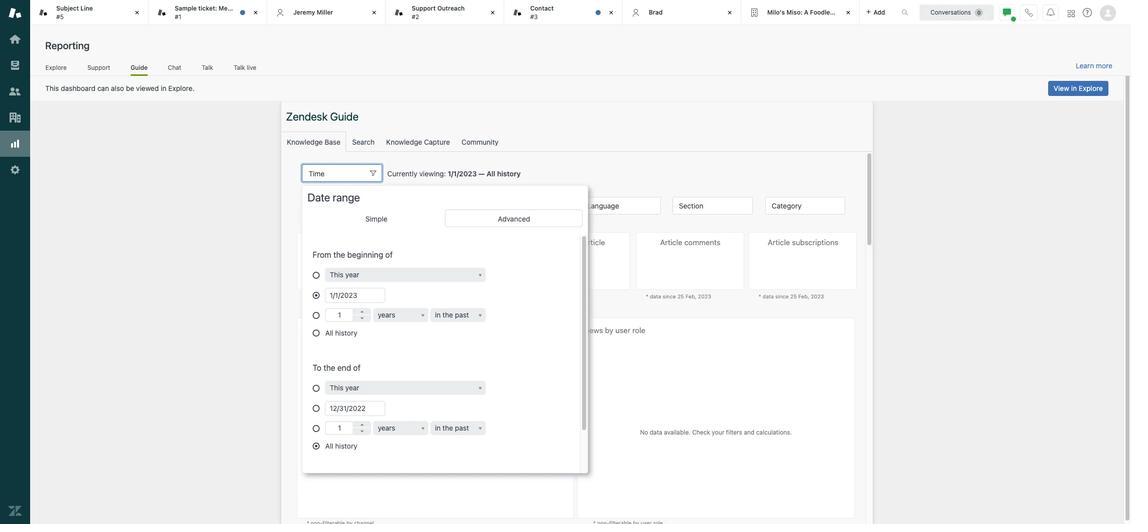 Task type: describe. For each thing, give the bounding box(es) containing it.
conversations button
[[920, 4, 995, 20]]

subsidiary
[[836, 8, 867, 16]]

line
[[81, 5, 93, 12]]

explore link
[[45, 64, 67, 74]]

brad tab
[[623, 0, 742, 25]]

explore.
[[168, 84, 195, 92]]

a
[[805, 8, 809, 16]]

learn more link
[[1077, 61, 1113, 70]]

main element
[[0, 0, 30, 524]]

support for support
[[87, 64, 110, 71]]

zendesk products image
[[1069, 10, 1076, 17]]

guide
[[131, 64, 148, 71]]

milo's
[[768, 8, 786, 16]]

close image for tab containing support outreach
[[488, 8, 498, 18]]

viewed
[[136, 84, 159, 92]]

ticket:
[[198, 5, 217, 12]]

talk link
[[202, 64, 213, 74]]

close image for tab containing subject line
[[132, 8, 142, 18]]

milo's miso: a foodlez subsidiary
[[768, 8, 867, 16]]

the
[[235, 5, 245, 12]]

close image for jeremy miller
[[369, 8, 379, 18]]

1 in from the left
[[161, 84, 167, 92]]

customers image
[[9, 85, 22, 98]]

support outreach #2
[[412, 5, 465, 20]]

0 horizontal spatial explore
[[46, 64, 67, 71]]

#1
[[175, 13, 181, 20]]

miso:
[[787, 8, 803, 16]]

reporting image
[[9, 137, 22, 150]]

support link
[[87, 64, 111, 74]]

view in explore button
[[1049, 81, 1109, 96]]

notifications image
[[1048, 8, 1056, 16]]

also
[[111, 84, 124, 92]]

guide link
[[131, 64, 148, 76]]

#3
[[531, 13, 538, 20]]

learn more
[[1077, 61, 1113, 70]]

tabs tab list
[[30, 0, 892, 25]]

ticket
[[247, 5, 263, 12]]

admin image
[[9, 163, 22, 176]]

outreach
[[438, 5, 465, 12]]

get help image
[[1084, 8, 1093, 17]]

chat
[[168, 64, 181, 71]]

tab containing sample ticket: meet the ticket
[[149, 0, 267, 25]]

be
[[126, 84, 134, 92]]



Task type: locate. For each thing, give the bounding box(es) containing it.
1 vertical spatial explore
[[1080, 84, 1104, 92]]

views image
[[9, 59, 22, 72]]

can
[[97, 84, 109, 92]]

this
[[45, 84, 59, 92]]

support up can
[[87, 64, 110, 71]]

live
[[247, 64, 257, 71]]

2 close image from the left
[[369, 8, 379, 18]]

get started image
[[9, 33, 22, 46]]

0 vertical spatial explore
[[46, 64, 67, 71]]

chat link
[[168, 64, 182, 74]]

1 close image from the left
[[251, 8, 261, 18]]

brad
[[649, 8, 663, 16]]

talk live link
[[234, 64, 257, 74]]

0 horizontal spatial in
[[161, 84, 167, 92]]

tab containing subject line
[[30, 0, 149, 25]]

talk inside talk live link
[[234, 64, 245, 71]]

support up "#2"
[[412, 5, 436, 12]]

close image right foodlez
[[844, 8, 854, 18]]

in
[[161, 84, 167, 92], [1072, 84, 1078, 92]]

miller
[[317, 8, 333, 16]]

view in explore
[[1054, 84, 1104, 92]]

0 horizontal spatial close image
[[251, 8, 261, 18]]

add button
[[860, 0, 892, 25]]

3 close image from the left
[[607, 8, 617, 18]]

4 tab from the left
[[505, 0, 623, 25]]

1 horizontal spatial talk
[[234, 64, 245, 71]]

close image inside jeremy miller "tab"
[[369, 8, 379, 18]]

1 vertical spatial support
[[87, 64, 110, 71]]

close image left "#2"
[[369, 8, 379, 18]]

explore down 'learn more' link
[[1080, 84, 1104, 92]]

close image
[[251, 8, 261, 18], [369, 8, 379, 18], [725, 8, 735, 18]]

explore inside button
[[1080, 84, 1104, 92]]

close image left #1
[[132, 8, 142, 18]]

close image left #3 on the top left
[[488, 8, 498, 18]]

more
[[1097, 61, 1113, 70]]

close image for brad
[[725, 8, 735, 18]]

zendesk support image
[[9, 7, 22, 20]]

1 horizontal spatial in
[[1072, 84, 1078, 92]]

2 tab from the left
[[149, 0, 267, 25]]

tab containing support outreach
[[386, 0, 505, 25]]

in right view
[[1072, 84, 1078, 92]]

meet
[[219, 5, 234, 12]]

explore up the this
[[46, 64, 67, 71]]

talk for talk live
[[234, 64, 245, 71]]

support for support outreach #2
[[412, 5, 436, 12]]

3 close image from the left
[[725, 8, 735, 18]]

0 vertical spatial support
[[412, 5, 436, 12]]

jeremy
[[293, 8, 315, 16]]

1 talk from the left
[[202, 64, 213, 71]]

1 close image from the left
[[132, 8, 142, 18]]

sample ticket: meet the ticket #1
[[175, 5, 263, 20]]

close image
[[132, 8, 142, 18], [488, 8, 498, 18], [607, 8, 617, 18], [844, 8, 854, 18]]

0 horizontal spatial talk
[[202, 64, 213, 71]]

talk inside talk link
[[202, 64, 213, 71]]

in inside button
[[1072, 84, 1078, 92]]

dashboard
[[61, 84, 95, 92]]

close image inside the milo's miso: a foodlez subsidiary tab
[[844, 8, 854, 18]]

tab containing contact
[[505, 0, 623, 25]]

support inside "support outreach #2"
[[412, 5, 436, 12]]

2 talk from the left
[[234, 64, 245, 71]]

in right viewed
[[161, 84, 167, 92]]

0 horizontal spatial support
[[87, 64, 110, 71]]

explore
[[46, 64, 67, 71], [1080, 84, 1104, 92]]

sample
[[175, 5, 197, 12]]

subject
[[56, 5, 79, 12]]

reporting
[[45, 40, 90, 51]]

conversations
[[931, 8, 972, 16]]

close image left brad
[[607, 8, 617, 18]]

close image inside brad tab
[[725, 8, 735, 18]]

close image for the milo's miso: a foodlez subsidiary tab at the right of page
[[844, 8, 854, 18]]

#2
[[412, 13, 420, 20]]

1 tab from the left
[[30, 0, 149, 25]]

organizations image
[[9, 111, 22, 124]]

jeremy miller tab
[[267, 0, 386, 25]]

close image right the
[[251, 8, 261, 18]]

#5
[[56, 13, 64, 20]]

milo's miso: a foodlez subsidiary tab
[[742, 0, 867, 25]]

2 in from the left
[[1072, 84, 1078, 92]]

talk
[[202, 64, 213, 71], [234, 64, 245, 71]]

zendesk image
[[9, 505, 22, 518]]

talk left live
[[234, 64, 245, 71]]

view
[[1054, 84, 1070, 92]]

3 tab from the left
[[386, 0, 505, 25]]

2 close image from the left
[[488, 8, 498, 18]]

contact
[[531, 5, 554, 12]]

2 horizontal spatial close image
[[725, 8, 735, 18]]

learn
[[1077, 61, 1095, 70]]

this dashboard can also be viewed in explore.
[[45, 84, 195, 92]]

talk for talk
[[202, 64, 213, 71]]

talk live
[[234, 64, 257, 71]]

contact #3
[[531, 5, 554, 20]]

tab
[[30, 0, 149, 25], [149, 0, 267, 25], [386, 0, 505, 25], [505, 0, 623, 25]]

4 close image from the left
[[844, 8, 854, 18]]

close image left milo's
[[725, 8, 735, 18]]

foodlez
[[811, 8, 834, 16]]

1 horizontal spatial explore
[[1080, 84, 1104, 92]]

1 horizontal spatial support
[[412, 5, 436, 12]]

button displays agent's chat status as online. image
[[1004, 8, 1012, 16]]

subject line #5
[[56, 5, 93, 20]]

jeremy miller
[[293, 8, 333, 16]]

1 horizontal spatial close image
[[369, 8, 379, 18]]

support
[[412, 5, 436, 12], [87, 64, 110, 71]]

add
[[874, 8, 886, 16]]

talk right chat
[[202, 64, 213, 71]]



Task type: vqa. For each thing, say whether or not it's contained in the screenshot.
'Explore.'
yes



